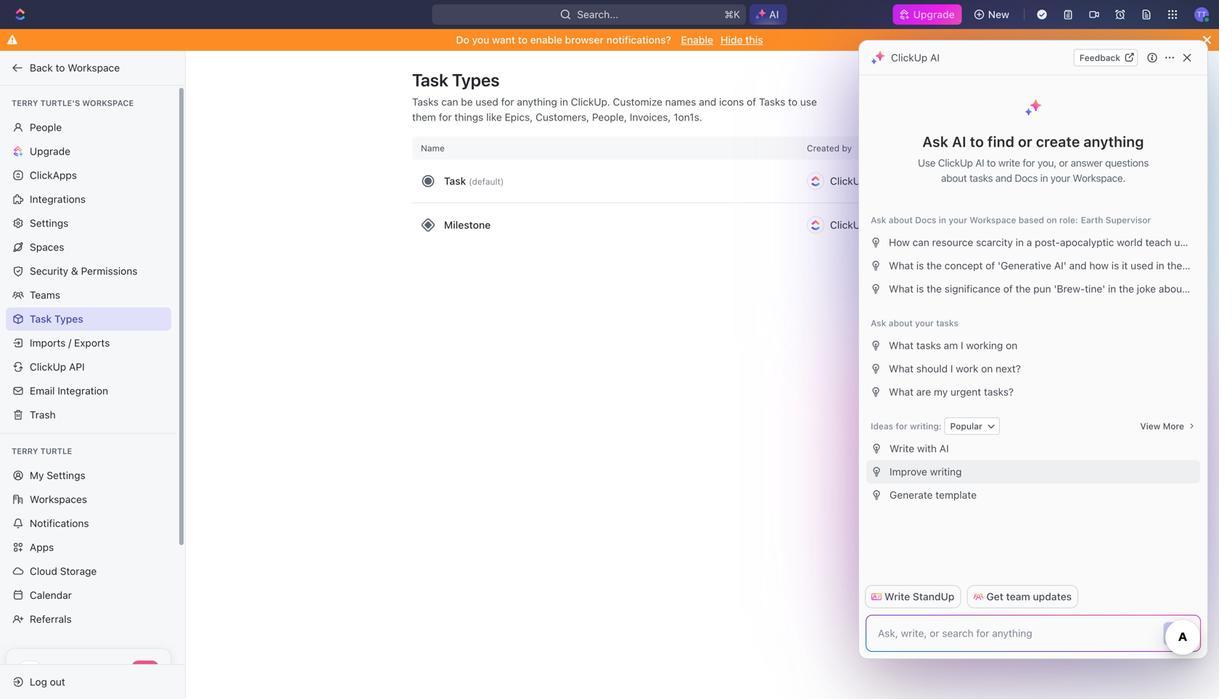 Task type: locate. For each thing, give the bounding box(es) containing it.
on up next?
[[1006, 339, 1018, 351]]

your down you,
[[1051, 172, 1071, 184]]

get
[[987, 591, 1004, 603]]

0 horizontal spatial on
[[982, 363, 994, 375]]

your up what tasks am i working on
[[916, 318, 934, 328]]

1 horizontal spatial of
[[986, 260, 996, 272]]

settings up workspaces on the left of page
[[47, 469, 85, 481]]

0 vertical spatial terry
[[12, 98, 38, 108]]

notifications
[[30, 517, 89, 529]]

what for what should i work on next?
[[890, 363, 914, 375]]

can inside tasks can be used for anything in clickup. customize names and icons of tasks to use them for things like epics, customers, people, invoices, 1on1s.
[[442, 96, 459, 108]]

what inside what is the concept of 'generative ai' and how is it used in the context button
[[890, 260, 914, 272]]

i right am
[[961, 339, 964, 351]]

clickup inside ask ai to find or create anything use clickup ai to write for you, or answer questions about tasks and docs in your workspace.
[[939, 157, 974, 169]]

what should i work on next? button
[[866, 357, 1203, 381]]

2 vertical spatial on
[[982, 363, 994, 375]]

task up 'them'
[[412, 70, 449, 90]]

what is the concept of 'generative ai' and how is it used in the context button
[[866, 254, 1220, 277]]

docs down write
[[1015, 172, 1038, 184]]

2 what from the top
[[890, 283, 914, 295]]

in down teach
[[1157, 260, 1165, 272]]

template
[[936, 489, 977, 501]]

for right 'them'
[[439, 111, 452, 123]]

0 vertical spatial can
[[442, 96, 459, 108]]

2 horizontal spatial your
[[1051, 172, 1071, 184]]

ai down context
[[1189, 283, 1199, 295]]

of inside button
[[986, 260, 996, 272]]

tasks down find
[[970, 172, 994, 184]]

in left a
[[1016, 236, 1025, 248]]

1 what from the top
[[890, 260, 914, 272]]

workspace inside button
[[68, 62, 120, 74]]

to left find
[[971, 133, 985, 150]]

for
[[501, 96, 514, 108], [439, 111, 452, 123], [1023, 157, 1036, 169], [896, 421, 908, 431]]

icons
[[720, 96, 745, 108]]

tasks
[[412, 96, 439, 108], [760, 96, 786, 108]]

write for write with ai
[[890, 443, 915, 455]]

0 horizontal spatial types
[[54, 313, 83, 325]]

1 vertical spatial upgrade
[[30, 145, 70, 157]]

customers,
[[536, 111, 590, 123]]

ask for ask about docs in your workspace based on role:
[[871, 215, 887, 225]]

about up resource
[[942, 172, 968, 184]]

0 vertical spatial anything
[[517, 96, 558, 108]]

can left be
[[442, 96, 459, 108]]

about inside ask ai to find or create anything use clickup ai to write for you, or answer questions about tasks and docs in your workspace.
[[942, 172, 968, 184]]

tt button
[[1191, 3, 1214, 26]]

workspace up 'scarcity'
[[970, 215, 1017, 225]]

0 vertical spatial of
[[747, 96, 757, 108]]

notifications link
[[6, 512, 171, 535]]

1 horizontal spatial docs
[[1015, 172, 1038, 184]]

feedback
[[1080, 53, 1121, 63]]

docs up resource
[[916, 215, 937, 225]]

used up like
[[476, 96, 499, 108]]

tasks left use
[[760, 96, 786, 108]]

terry up 'people' at the top of the page
[[12, 98, 38, 108]]

0 vertical spatial settings
[[30, 217, 69, 229]]

1 vertical spatial can
[[913, 236, 930, 248]]

1 tasks from the left
[[412, 96, 439, 108]]

about up what tasks am i working on
[[889, 318, 913, 328]]

1 vertical spatial ask
[[871, 215, 887, 225]]

ai button
[[750, 4, 788, 25]]

tasks inside button
[[917, 339, 942, 351]]

1on1s.
[[674, 111, 703, 123]]

write left standup
[[885, 591, 911, 603]]

2 horizontal spatial on
[[1047, 215, 1058, 225]]

for left you,
[[1023, 157, 1036, 169]]

generate
[[890, 489, 933, 501]]

apocalyptic
[[1061, 236, 1115, 248]]

apps
[[30, 541, 54, 553]]

1 vertical spatial workspace
[[82, 98, 134, 108]]

4 what from the top
[[890, 363, 914, 375]]

upgrade up clickapps
[[30, 145, 70, 157]]

0 vertical spatial types
[[452, 70, 500, 90]]

is for what is the significance of the pun 'brew-tine' in the joke about ai and 
[[917, 283, 925, 295]]

what inside what tasks am i working on button
[[890, 339, 914, 351]]

to
[[518, 34, 528, 46], [56, 62, 65, 74], [789, 96, 798, 108], [971, 133, 985, 150], [987, 157, 996, 169]]

of inside 'button'
[[1004, 283, 1014, 295]]

0 vertical spatial docs
[[1015, 172, 1038, 184]]

0 horizontal spatial task types
[[30, 313, 83, 325]]

anything up questions
[[1084, 133, 1145, 150]]

ai left find
[[953, 133, 967, 150]]

out
[[50, 676, 65, 688]]

1 horizontal spatial upgrade
[[914, 8, 955, 20]]

view
[[1141, 421, 1161, 431]]

on
[[1047, 215, 1058, 225], [1006, 339, 1018, 351], [982, 363, 994, 375]]

of down 'scarcity'
[[986, 260, 996, 272]]

0 horizontal spatial or
[[1019, 133, 1033, 150]]

0 vertical spatial upgrade
[[914, 8, 955, 20]]

0 vertical spatial used
[[476, 96, 499, 108]]

1 vertical spatial write
[[885, 591, 911, 603]]

tasks left am
[[917, 339, 942, 351]]

and right ai'
[[1070, 260, 1087, 272]]

⏎ button
[[1165, 622, 1192, 646]]

what inside what should i work on next? button
[[890, 363, 914, 375]]

about inside how can resource scarcity in a post-apocalyptic world teach us about b button
[[1189, 236, 1216, 248]]

used right 'it' in the right of the page
[[1131, 260, 1154, 272]]

you
[[472, 34, 490, 46]]

task types up the imports
[[30, 313, 83, 325]]

0 vertical spatial i
[[961, 339, 964, 351]]

in inside 'button'
[[1109, 283, 1117, 295]]

workspace
[[68, 62, 120, 74], [82, 98, 134, 108], [970, 215, 1017, 225]]

write down ideas for writing:
[[890, 443, 915, 455]]

how
[[1090, 260, 1110, 272]]

what inside what are my urgent tasks? button
[[890, 386, 914, 398]]

1 horizontal spatial on
[[1006, 339, 1018, 351]]

teams
[[30, 289, 60, 301]]

what up ask about your tasks
[[890, 283, 914, 295]]

create task type
[[902, 74, 985, 86]]

them
[[412, 111, 436, 123]]

how
[[890, 236, 910, 248]]

1 vertical spatial task types
[[30, 313, 83, 325]]

the down the us
[[1168, 260, 1183, 272]]

clickup inside "link"
[[30, 361, 66, 373]]

what tasks am i working on button
[[866, 334, 1203, 357]]

or right find
[[1019, 133, 1033, 150]]

2 horizontal spatial of
[[1004, 283, 1014, 295]]

1 horizontal spatial upgrade link
[[894, 4, 963, 25]]

1 vertical spatial on
[[1006, 339, 1018, 351]]

0 horizontal spatial anything
[[517, 96, 558, 108]]

0 horizontal spatial used
[[476, 96, 499, 108]]

1 vertical spatial upgrade link
[[6, 140, 171, 163]]

in down you,
[[1041, 172, 1049, 184]]

milestone
[[444, 219, 491, 231]]

in right tine' on the top right
[[1109, 283, 1117, 295]]

can right how
[[913, 236, 930, 248]]

about right joke
[[1160, 283, 1187, 295]]

to left use
[[789, 96, 798, 108]]

write for write standup
[[885, 591, 911, 603]]

and down context
[[1201, 283, 1219, 295]]

can for how
[[913, 236, 930, 248]]

ask inside ask ai to find or create anything use clickup ai to write for you, or answer questions about tasks and docs in your workspace.
[[923, 133, 949, 150]]

0 vertical spatial task types
[[412, 70, 500, 90]]

types up imports / exports
[[54, 313, 83, 325]]

workspace up terry turtle's workspace
[[68, 62, 120, 74]]

settings up spaces
[[30, 217, 69, 229]]

what tasks am i working on
[[890, 339, 1018, 351]]

ai
[[770, 8, 780, 20], [931, 52, 940, 64], [953, 133, 967, 150], [976, 157, 985, 169], [1189, 283, 1199, 295], [940, 443, 950, 455]]

i left work
[[951, 363, 954, 375]]

2 vertical spatial of
[[1004, 283, 1014, 295]]

answer
[[1071, 157, 1103, 169]]

terry up my
[[12, 447, 38, 456]]

1 horizontal spatial used
[[1131, 260, 1154, 272]]

names
[[666, 96, 697, 108]]

to inside tasks can be used for anything in clickup. customize names and icons of tasks to use them for things like epics, customers, people, invoices, 1on1s.
[[789, 96, 798, 108]]

api
[[69, 361, 85, 373]]

spaces link
[[6, 236, 171, 259]]

browser
[[565, 34, 604, 46]]

task left type
[[936, 74, 958, 86]]

your up resource
[[949, 215, 968, 225]]

1 vertical spatial or
[[1060, 157, 1069, 169]]

about up how
[[889, 215, 913, 225]]

what left should
[[890, 363, 914, 375]]

1 vertical spatial of
[[986, 260, 996, 272]]

1 vertical spatial anything
[[1084, 133, 1145, 150]]

resource
[[933, 236, 974, 248]]

tasks up am
[[937, 318, 959, 328]]

upgrade up the clickup ai
[[914, 8, 955, 20]]

spaces
[[30, 241, 64, 253]]

1 vertical spatial i
[[951, 363, 954, 375]]

and inside ask ai to find or create anything use clickup ai to write for you, or answer questions about tasks and docs in your workspace.
[[996, 172, 1013, 184]]

1 horizontal spatial or
[[1060, 157, 1069, 169]]

workspace up people link
[[82, 98, 134, 108]]

task types up be
[[412, 70, 500, 90]]

and down write
[[996, 172, 1013, 184]]

improve writing button
[[867, 460, 1201, 484]]

what for what is the concept of 'generative ai' and how is it used in the context
[[890, 260, 914, 272]]

0 horizontal spatial docs
[[916, 215, 937, 225]]

or right you,
[[1060, 157, 1069, 169]]

write
[[999, 157, 1021, 169]]

teach
[[1146, 236, 1172, 248]]

5 what from the top
[[890, 386, 914, 398]]

of down 'generative
[[1004, 283, 1014, 295]]

what inside what is the significance of the pun 'brew-tine' in the joke about ai and 'button'
[[890, 283, 914, 295]]

and inside tasks can be used for anything in clickup. customize names and icons of tasks to use them for things like epics, customers, people, invoices, 1on1s.
[[699, 96, 717, 108]]

is inside what is the significance of the pun 'brew-tine' in the joke about ai and 'button'
[[917, 283, 925, 295]]

ask about docs in your workspace based on role: earth supervisor
[[871, 215, 1152, 225]]

tine'
[[1086, 283, 1106, 295]]

what down ask about your tasks
[[890, 339, 914, 351]]

tasks up 'them'
[[412, 96, 439, 108]]

1 vertical spatial your
[[949, 215, 968, 225]]

integrations link
[[6, 188, 171, 211]]

1 terry from the top
[[12, 98, 38, 108]]

0 vertical spatial your
[[1051, 172, 1071, 184]]

1 vertical spatial used
[[1131, 260, 1154, 272]]

'generative
[[998, 260, 1052, 272]]

0 horizontal spatial your
[[916, 318, 934, 328]]

with
[[918, 443, 937, 455]]

2 tasks from the left
[[760, 96, 786, 108]]

of right icons
[[747, 96, 757, 108]]

types up be
[[452, 70, 500, 90]]

anything up epics,
[[517, 96, 558, 108]]

context
[[1186, 260, 1220, 272]]

terry
[[12, 98, 38, 108], [12, 447, 38, 456]]

your inside ask ai to find or create anything use clickup ai to write for you, or answer questions about tasks and docs in your workspace.
[[1051, 172, 1071, 184]]

1 horizontal spatial your
[[949, 215, 968, 225]]

workspace.
[[1074, 172, 1126, 184]]

create task type button
[[882, 68, 993, 92]]

workspaces
[[30, 493, 87, 505]]

2 vertical spatial workspace
[[970, 215, 1017, 225]]

what should i work on next?
[[890, 363, 1022, 375]]

created
[[807, 143, 840, 153]]

3 what from the top
[[890, 339, 914, 351]]

upgrade link down people link
[[6, 140, 171, 163]]

about left b
[[1189, 236, 1216, 248]]

upgrade for upgrade link to the right
[[914, 8, 955, 20]]

2 terry from the top
[[12, 447, 38, 456]]

want
[[492, 34, 516, 46]]

what left the are
[[890, 386, 914, 398]]

in up resource
[[939, 215, 947, 225]]

view more button
[[1135, 418, 1203, 435]]

used inside what is the concept of 'generative ai' and how is it used in the context button
[[1131, 260, 1154, 272]]

based
[[1019, 215, 1045, 225]]

ai inside 'button'
[[1189, 283, 1199, 295]]

upgrade link up the clickup ai
[[894, 4, 963, 25]]

can inside how can resource scarcity in a post-apocalyptic world teach us about b button
[[913, 236, 930, 248]]

epics,
[[505, 111, 533, 123]]

how can resource scarcity in a post-apocalyptic world teach us about b button
[[866, 231, 1220, 254]]

calendar
[[30, 589, 72, 601]]

on right work
[[982, 363, 994, 375]]

0 vertical spatial workspace
[[68, 62, 120, 74]]

1 vertical spatial terry
[[12, 447, 38, 456]]

in up customers,
[[560, 96, 569, 108]]

workspace for back to workspace
[[68, 62, 120, 74]]

my settings link
[[6, 464, 171, 487]]

security & permissions
[[30, 265, 138, 277]]

what is the concept of 'generative ai' and how is it used in the context
[[890, 260, 1220, 272]]

0 vertical spatial upgrade link
[[894, 4, 963, 25]]

0 horizontal spatial upgrade
[[30, 145, 70, 157]]

should
[[917, 363, 948, 375]]

0 vertical spatial write
[[890, 443, 915, 455]]

/
[[68, 337, 71, 349]]

standup
[[913, 591, 955, 603]]

0 horizontal spatial tasks
[[412, 96, 439, 108]]

Ask, write, or search for anything text field
[[879, 626, 1155, 641]]

1 vertical spatial types
[[54, 313, 83, 325]]

2 vertical spatial your
[[916, 318, 934, 328]]

feedback button
[[1074, 49, 1139, 66]]

and left icons
[[699, 96, 717, 108]]

1 horizontal spatial can
[[913, 236, 930, 248]]

clickup api
[[30, 361, 85, 373]]

is up ask about your tasks
[[917, 283, 925, 295]]

1 horizontal spatial anything
[[1084, 133, 1145, 150]]

new button
[[968, 3, 1019, 26]]

integration
[[58, 385, 108, 397]]

is left the concept at the top of page
[[917, 260, 925, 272]]

0 horizontal spatial of
[[747, 96, 757, 108]]

2 vertical spatial tasks
[[917, 339, 942, 351]]

ai right the 'with'
[[940, 443, 950, 455]]

to right back
[[56, 62, 65, 74]]

on left role:
[[1047, 215, 1058, 225]]

1 horizontal spatial i
[[961, 339, 964, 351]]

of for what is the significance of the pun 'brew-tine' in the joke about ai and 
[[1004, 283, 1014, 295]]

tasks
[[970, 172, 994, 184], [937, 318, 959, 328], [917, 339, 942, 351]]

urgent
[[951, 386, 982, 398]]

0 vertical spatial or
[[1019, 133, 1033, 150]]

questions
[[1106, 157, 1150, 169]]

0 vertical spatial tasks
[[970, 172, 994, 184]]

created by
[[807, 143, 852, 153]]

what down how
[[890, 260, 914, 272]]

imports / exports link
[[6, 331, 171, 355]]

0 horizontal spatial can
[[442, 96, 459, 108]]

0 vertical spatial ask
[[923, 133, 949, 150]]

ideas
[[871, 421, 894, 431]]

1 horizontal spatial tasks
[[760, 96, 786, 108]]

0 horizontal spatial i
[[951, 363, 954, 375]]

for right ideas
[[896, 421, 908, 431]]



Task type: vqa. For each thing, say whether or not it's contained in the screenshot.
to do "DROPDOWN BUTTON"
no



Task type: describe. For each thing, give the bounding box(es) containing it.
turtle
[[40, 447, 72, 456]]

the left joke
[[1120, 283, 1135, 295]]

1 horizontal spatial types
[[452, 70, 500, 90]]

referrals link
[[6, 608, 171, 631]]

clickup ai
[[892, 52, 940, 64]]

workspace for terry turtle's workspace
[[82, 98, 134, 108]]

to right the want on the top left
[[518, 34, 528, 46]]

(default)
[[469, 176, 504, 186]]

task (default)
[[444, 175, 504, 187]]

like
[[487, 111, 502, 123]]

2 vertical spatial ask
[[871, 318, 887, 328]]

exports
[[74, 337, 110, 349]]

what are my urgent tasks? button
[[866, 381, 1203, 404]]

trash link
[[6, 403, 171, 427]]

clickapps link
[[6, 164, 171, 187]]

in inside tasks can be used for anything in clickup. customize names and icons of tasks to use them for things like epics, customers, people, invoices, 1on1s.
[[560, 96, 569, 108]]

my settings
[[30, 469, 85, 481]]

log out button
[[6, 671, 173, 694]]

the left significance
[[927, 283, 942, 295]]

task types link
[[6, 308, 171, 331]]

storage
[[60, 565, 97, 577]]

1 vertical spatial docs
[[916, 215, 937, 225]]

do
[[456, 34, 470, 46]]

and inside button
[[1070, 260, 1087, 272]]

'brew-
[[1055, 283, 1086, 295]]

is left 'it' in the right of the page
[[1112, 260, 1120, 272]]

be
[[461, 96, 473, 108]]

1 vertical spatial tasks
[[937, 318, 959, 328]]

terry for people
[[12, 98, 38, 108]]

hide
[[721, 34, 743, 46]]

turtle's
[[40, 98, 80, 108]]

imports
[[30, 337, 66, 349]]

settings link
[[6, 212, 171, 235]]

back to workspace
[[30, 62, 120, 74]]

what for what tasks am i working on
[[890, 339, 914, 351]]

in inside ask ai to find or create anything use clickup ai to write for you, or answer questions about tasks and docs in your workspace.
[[1041, 172, 1049, 184]]

by
[[843, 143, 852, 153]]

task types inside task types link
[[30, 313, 83, 325]]

get team updates button
[[968, 585, 1079, 609]]

in inside button
[[1157, 260, 1165, 272]]

task left (default) on the top left
[[444, 175, 466, 187]]

docs inside ask ai to find or create anything use clickup ai to write for you, or answer questions about tasks and docs in your workspace.
[[1015, 172, 1038, 184]]

imports / exports
[[30, 337, 110, 349]]

anything inside ask ai to find or create anything use clickup ai to write for you, or answer questions about tasks and docs in your workspace.
[[1084, 133, 1145, 150]]

earth
[[1082, 215, 1104, 225]]

email integration
[[30, 385, 108, 397]]

for up epics,
[[501, 96, 514, 108]]

in inside button
[[1016, 236, 1025, 248]]

email integration link
[[6, 379, 171, 403]]

ai'
[[1055, 260, 1067, 272]]

integrations
[[30, 193, 86, 205]]

what for what are my urgent tasks?
[[890, 386, 914, 398]]

tt
[[1198, 10, 1207, 18]]

get team updates
[[987, 591, 1073, 603]]

improve writing
[[890, 466, 962, 478]]

updates
[[1034, 591, 1073, 603]]

search...
[[578, 8, 619, 20]]

of for what is the concept of 'generative ai' and how is it used in the context
[[986, 260, 996, 272]]

use
[[801, 96, 818, 108]]

calendar link
[[6, 584, 171, 607]]

teams link
[[6, 284, 171, 307]]

things
[[455, 111, 484, 123]]

anything inside tasks can be used for anything in clickup. customize names and icons of tasks to use them for things like epics, customers, people, invoices, 1on1s.
[[517, 96, 558, 108]]

can for tasks
[[442, 96, 459, 108]]

tasks can be used for anything in clickup. customize names and icons of tasks to use them for things like epics, customers, people, invoices, 1on1s.
[[412, 96, 818, 123]]

do you want to enable browser notifications? enable hide this
[[456, 34, 764, 46]]

popular
[[951, 421, 983, 431]]

to inside back to workspace button
[[56, 62, 65, 74]]

about inside what is the significance of the pun 'brew-tine' in the joke about ai and 'button'
[[1160, 283, 1187, 295]]

1 vertical spatial settings
[[47, 469, 85, 481]]

enable
[[531, 34, 563, 46]]

is for what is the concept of 'generative ai' and how is it used in the context
[[917, 260, 925, 272]]

0 horizontal spatial upgrade link
[[6, 140, 171, 163]]

invoices,
[[630, 111, 671, 123]]

ai left write
[[976, 157, 985, 169]]

writing
[[931, 466, 962, 478]]

significance
[[945, 283, 1001, 295]]

and inside 'button'
[[1201, 283, 1219, 295]]

it
[[1123, 260, 1129, 272]]

to left write
[[987, 157, 996, 169]]

ask for ask ai to find or create anything
[[923, 133, 949, 150]]

0 vertical spatial on
[[1047, 215, 1058, 225]]

task inside button
[[936, 74, 958, 86]]

1 horizontal spatial task types
[[412, 70, 500, 90]]

type
[[961, 74, 985, 86]]

pun
[[1034, 283, 1052, 295]]

task down teams
[[30, 313, 52, 325]]

ideas for writing:
[[871, 421, 942, 431]]

am
[[944, 339, 959, 351]]

terry for my settings
[[12, 447, 38, 456]]

of inside tasks can be used for anything in clickup. customize names and icons of tasks to use them for things like epics, customers, people, invoices, 1on1s.
[[747, 96, 757, 108]]

use
[[919, 157, 936, 169]]

create
[[902, 74, 934, 86]]

us
[[1175, 236, 1186, 248]]

apps link
[[6, 536, 171, 559]]

scarcity
[[977, 236, 1014, 248]]

log
[[30, 676, 47, 688]]

tasks inside ask ai to find or create anything use clickup ai to write for you, or answer questions about tasks and docs in your workspace.
[[970, 172, 994, 184]]

you,
[[1038, 157, 1057, 169]]

workspaces link
[[6, 488, 171, 511]]

a
[[1027, 236, 1033, 248]]

⏎
[[1173, 628, 1184, 640]]

view more
[[1141, 421, 1185, 431]]

joke
[[1138, 283, 1157, 295]]

&
[[71, 265, 78, 277]]

used inside tasks can be used for anything in clickup. customize names and icons of tasks to use them for things like epics, customers, people, invoices, 1on1s.
[[476, 96, 499, 108]]

ai right ⌘k
[[770, 8, 780, 20]]

the left the concept at the top of page
[[927, 260, 942, 272]]

ai up the create task type button
[[931, 52, 940, 64]]

for inside ask ai to find or create anything use clickup ai to write for you, or answer questions about tasks and docs in your workspace.
[[1023, 157, 1036, 169]]

log out
[[30, 676, 65, 688]]

what for what is the significance of the pun 'brew-tine' in the joke about ai and 
[[890, 283, 914, 295]]

ask ai to find or create anything use clickup ai to write for you, or answer questions about tasks and docs in your workspace.
[[919, 133, 1150, 184]]

upgrade for the left upgrade link
[[30, 145, 70, 157]]

find
[[988, 133, 1015, 150]]

next?
[[996, 363, 1022, 375]]

my
[[30, 469, 44, 481]]

the left pun
[[1016, 283, 1031, 295]]

writing:
[[911, 421, 942, 431]]

write standup button
[[866, 585, 962, 609]]

people
[[30, 121, 62, 133]]



